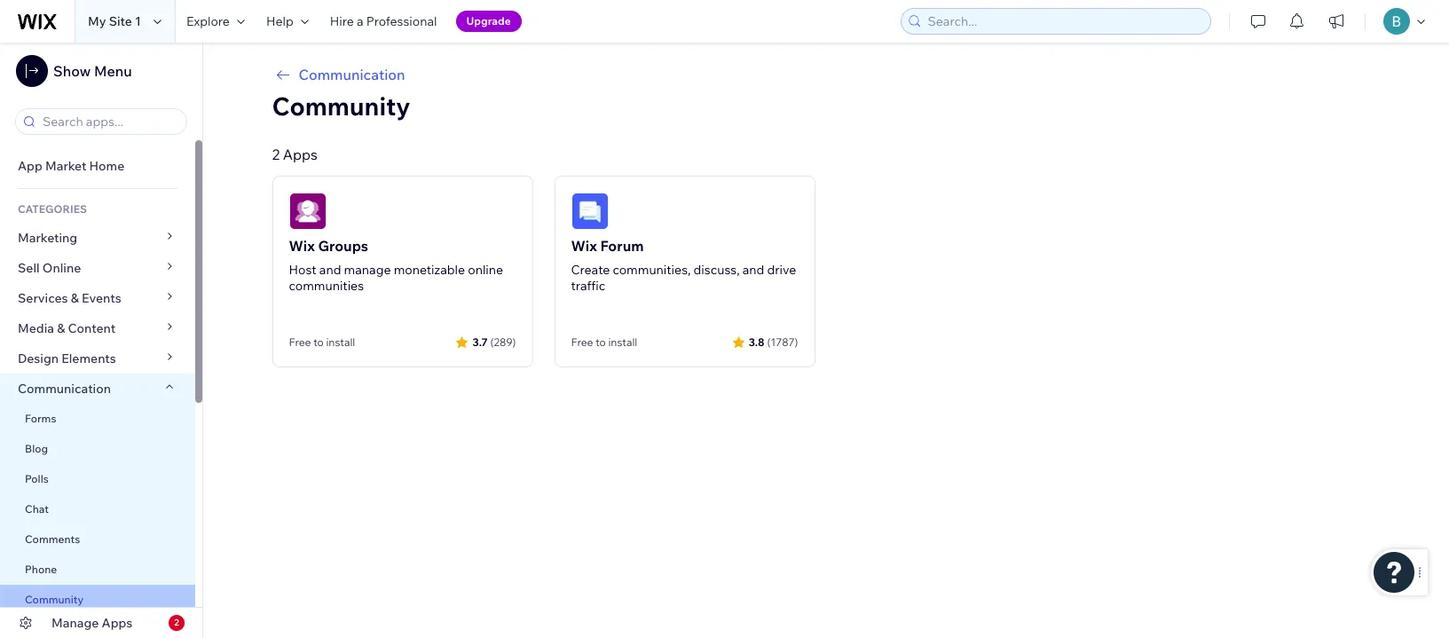 Task type: vqa. For each thing, say whether or not it's contained in the screenshot.
Analytics & Reports
no



Task type: describe. For each thing, give the bounding box(es) containing it.
apps for 2 apps
[[283, 146, 318, 163]]

wix forum logo image
[[571, 193, 608, 230]]

media
[[18, 320, 54, 336]]

& for content
[[57, 320, 65, 336]]

comments
[[25, 533, 80, 546]]

create
[[571, 262, 610, 278]]

my site 1
[[88, 13, 141, 29]]

host
[[289, 262, 317, 278]]

sell
[[18, 260, 40, 276]]

drive
[[767, 262, 796, 278]]

home
[[89, 158, 125, 174]]

1 horizontal spatial community
[[272, 91, 411, 122]]

services & events link
[[0, 283, 195, 313]]

wix for wix groups
[[289, 237, 315, 255]]

2 for 2
[[174, 617, 179, 628]]

polls link
[[0, 464, 195, 494]]

online
[[468, 262, 503, 278]]

content
[[68, 320, 116, 336]]

3.7
[[473, 335, 488, 348]]

show
[[53, 62, 91, 80]]

events
[[82, 290, 121, 306]]

design elements link
[[0, 343, 195, 374]]

traffic
[[571, 278, 606, 294]]

marketing
[[18, 230, 77, 246]]

manage
[[344, 262, 391, 278]]

2 apps
[[272, 146, 318, 163]]

and inside wix groups host and manage monetizable online communities
[[319, 262, 341, 278]]

help
[[266, 13, 294, 29]]

and inside wix forum create communities, discuss, and drive traffic
[[743, 262, 764, 278]]

online
[[42, 260, 81, 276]]

blog
[[25, 442, 48, 455]]

services & events
[[18, 290, 121, 306]]

chat link
[[0, 494, 195, 525]]

free to install for forum
[[571, 335, 638, 349]]

discuss,
[[694, 262, 740, 278]]

install for forum
[[608, 335, 638, 349]]

monetizable
[[394, 262, 465, 278]]

communication inside sidebar element
[[18, 381, 114, 397]]

forum
[[600, 237, 644, 255]]

explore
[[186, 13, 230, 29]]

install for groups
[[326, 335, 355, 349]]

sidebar element
[[0, 43, 203, 638]]

media & content
[[18, 320, 116, 336]]

apps for manage apps
[[102, 615, 133, 631]]

professional
[[366, 13, 437, 29]]

polls
[[25, 472, 49, 485]]

0 vertical spatial communication link
[[272, 64, 1380, 85]]

forms
[[25, 412, 56, 425]]

blog link
[[0, 434, 195, 464]]

comments link
[[0, 525, 195, 555]]

marketing link
[[0, 223, 195, 253]]

design elements
[[18, 351, 116, 367]]

media & content link
[[0, 313, 195, 343]]

hire
[[330, 13, 354, 29]]

phone
[[25, 563, 57, 576]]

hire a professional
[[330, 13, 437, 29]]

app market home link
[[0, 151, 195, 181]]

wix forum create communities, discuss, and drive traffic
[[571, 237, 796, 294]]

show menu
[[53, 62, 132, 80]]

elements
[[61, 351, 116, 367]]

3.8 (1787)
[[749, 335, 798, 348]]

services
[[18, 290, 68, 306]]



Task type: locate. For each thing, give the bounding box(es) containing it.
1 vertical spatial apps
[[102, 615, 133, 631]]

0 vertical spatial community
[[272, 91, 411, 122]]

show menu button
[[16, 55, 132, 87]]

install down communities
[[326, 335, 355, 349]]

(289)
[[490, 335, 516, 348]]

1 horizontal spatial 2
[[272, 146, 280, 163]]

1 vertical spatial 2
[[174, 617, 179, 628]]

a
[[357, 13, 364, 29]]

2 wix from the left
[[571, 237, 597, 255]]

my
[[88, 13, 106, 29]]

2 inside sidebar element
[[174, 617, 179, 628]]

community
[[272, 91, 411, 122], [25, 593, 84, 606]]

apps inside sidebar element
[[102, 615, 133, 631]]

1 horizontal spatial and
[[743, 262, 764, 278]]

& right media at left
[[57, 320, 65, 336]]

communication
[[299, 66, 405, 83], [18, 381, 114, 397]]

2
[[272, 146, 280, 163], [174, 617, 179, 628]]

site
[[109, 13, 132, 29]]

community link
[[0, 585, 195, 615]]

hire a professional link
[[319, 0, 448, 43]]

apps right manage
[[102, 615, 133, 631]]

app
[[18, 158, 42, 174]]

communication link
[[272, 64, 1380, 85], [0, 374, 195, 404]]

free for wix forum
[[571, 335, 593, 349]]

1 horizontal spatial &
[[71, 290, 79, 306]]

1 vertical spatial &
[[57, 320, 65, 336]]

community up manage
[[25, 593, 84, 606]]

3.8
[[749, 335, 765, 348]]

&
[[71, 290, 79, 306], [57, 320, 65, 336]]

0 vertical spatial 2
[[272, 146, 280, 163]]

community up the 2 apps
[[272, 91, 411, 122]]

0 vertical spatial communication
[[299, 66, 405, 83]]

app market home
[[18, 158, 125, 174]]

design
[[18, 351, 59, 367]]

0 horizontal spatial free
[[289, 335, 311, 349]]

2 free to install from the left
[[571, 335, 638, 349]]

Search apps... field
[[37, 109, 181, 134]]

communication down the a
[[299, 66, 405, 83]]

to for groups
[[313, 335, 324, 349]]

& left events on the left top of the page
[[71, 290, 79, 306]]

categories
[[18, 202, 87, 216]]

1 free from the left
[[289, 335, 311, 349]]

1 horizontal spatial communication
[[299, 66, 405, 83]]

1 horizontal spatial apps
[[283, 146, 318, 163]]

0 horizontal spatial community
[[25, 593, 84, 606]]

to
[[313, 335, 324, 349], [596, 335, 606, 349]]

phone link
[[0, 555, 195, 585]]

free to install for groups
[[289, 335, 355, 349]]

1 horizontal spatial wix
[[571, 237, 597, 255]]

free to install
[[289, 335, 355, 349], [571, 335, 638, 349]]

0 horizontal spatial 2
[[174, 617, 179, 628]]

0 horizontal spatial free to install
[[289, 335, 355, 349]]

to down traffic on the top
[[596, 335, 606, 349]]

wix inside wix forum create communities, discuss, and drive traffic
[[571, 237, 597, 255]]

and
[[319, 262, 341, 278], [743, 262, 764, 278]]

communication down design elements
[[18, 381, 114, 397]]

communities
[[289, 278, 364, 294]]

groups
[[318, 237, 368, 255]]

2 install from the left
[[608, 335, 638, 349]]

0 horizontal spatial apps
[[102, 615, 133, 631]]

wix inside wix groups host and manage monetizable online communities
[[289, 237, 315, 255]]

0 horizontal spatial communication link
[[0, 374, 195, 404]]

2 and from the left
[[743, 262, 764, 278]]

communities,
[[613, 262, 691, 278]]

& for events
[[71, 290, 79, 306]]

1 vertical spatial communication
[[18, 381, 114, 397]]

install
[[326, 335, 355, 349], [608, 335, 638, 349]]

wix up create
[[571, 237, 597, 255]]

free down traffic on the top
[[571, 335, 593, 349]]

and down groups
[[319, 262, 341, 278]]

forms link
[[0, 404, 195, 434]]

1 and from the left
[[319, 262, 341, 278]]

free down communities
[[289, 335, 311, 349]]

market
[[45, 158, 86, 174]]

1 horizontal spatial install
[[608, 335, 638, 349]]

1 vertical spatial community
[[25, 593, 84, 606]]

chat
[[25, 502, 49, 516]]

apps
[[283, 146, 318, 163], [102, 615, 133, 631]]

(1787)
[[767, 335, 798, 348]]

community inside sidebar element
[[25, 593, 84, 606]]

1 vertical spatial communication link
[[0, 374, 195, 404]]

install down communities,
[[608, 335, 638, 349]]

manage apps
[[51, 615, 133, 631]]

0 horizontal spatial wix
[[289, 237, 315, 255]]

0 vertical spatial &
[[71, 290, 79, 306]]

1 install from the left
[[326, 335, 355, 349]]

0 horizontal spatial &
[[57, 320, 65, 336]]

to down communities
[[313, 335, 324, 349]]

2 for 2 apps
[[272, 146, 280, 163]]

2 free from the left
[[571, 335, 593, 349]]

3.7 (289)
[[473, 335, 516, 348]]

to for forum
[[596, 335, 606, 349]]

sell online link
[[0, 253, 195, 283]]

1
[[135, 13, 141, 29]]

manage
[[51, 615, 99, 631]]

wix for wix forum
[[571, 237, 597, 255]]

free for wix groups
[[289, 335, 311, 349]]

0 horizontal spatial and
[[319, 262, 341, 278]]

free
[[289, 335, 311, 349], [571, 335, 593, 349]]

wix up host
[[289, 237, 315, 255]]

0 horizontal spatial communication
[[18, 381, 114, 397]]

and left drive
[[743, 262, 764, 278]]

wix groups logo image
[[289, 193, 326, 230]]

free to install down traffic on the top
[[571, 335, 638, 349]]

1 horizontal spatial to
[[596, 335, 606, 349]]

1 to from the left
[[313, 335, 324, 349]]

0 horizontal spatial to
[[313, 335, 324, 349]]

1 horizontal spatial free to install
[[571, 335, 638, 349]]

upgrade button
[[456, 11, 522, 32]]

1 free to install from the left
[[289, 335, 355, 349]]

help button
[[255, 0, 319, 43]]

1 wix from the left
[[289, 237, 315, 255]]

0 vertical spatial apps
[[283, 146, 318, 163]]

free to install down communities
[[289, 335, 355, 349]]

1 horizontal spatial communication link
[[272, 64, 1380, 85]]

menu
[[94, 62, 132, 80]]

sell online
[[18, 260, 81, 276]]

upgrade
[[466, 14, 511, 28]]

wix groups host and manage monetizable online communities
[[289, 237, 503, 294]]

2 to from the left
[[596, 335, 606, 349]]

1 horizontal spatial free
[[571, 335, 593, 349]]

apps up wix groups logo
[[283, 146, 318, 163]]

0 horizontal spatial install
[[326, 335, 355, 349]]

wix
[[289, 237, 315, 255], [571, 237, 597, 255]]

Search... field
[[923, 9, 1205, 34]]



